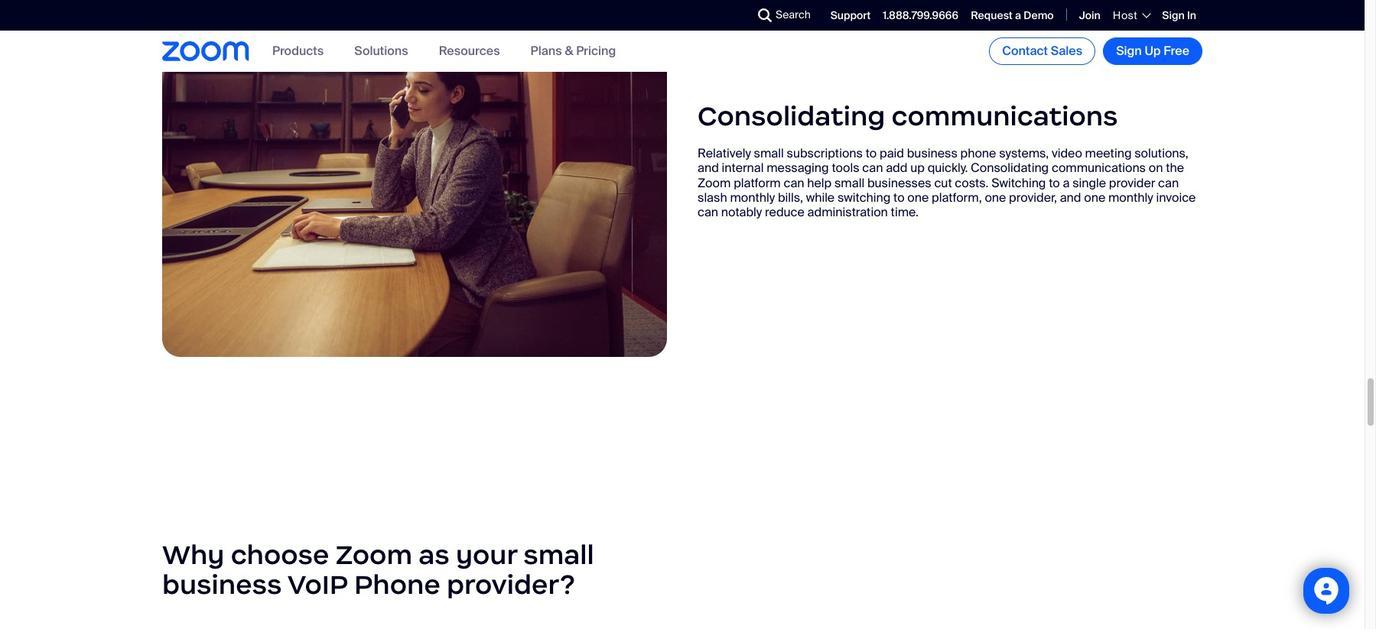 Task type: locate. For each thing, give the bounding box(es) containing it.
small
[[754, 145, 784, 161], [835, 175, 865, 191], [523, 539, 594, 572]]

zoom logo image
[[162, 41, 249, 61]]

your
[[456, 539, 517, 572]]

1 vertical spatial sign
[[1116, 43, 1142, 59]]

systems,
[[999, 145, 1049, 161]]

one left cut
[[907, 189, 929, 205]]

1 one from the left
[[907, 189, 929, 205]]

cut
[[934, 175, 952, 191]]

consolidating up provider,
[[971, 160, 1049, 176]]

1 vertical spatial consolidating
[[971, 160, 1049, 176]]

monthly down 'on'
[[1108, 189, 1153, 205]]

products
[[272, 43, 324, 59]]

administration
[[808, 204, 888, 220]]

to left paid
[[866, 145, 877, 161]]

0 horizontal spatial consolidating
[[698, 99, 885, 133]]

1 horizontal spatial consolidating
[[971, 160, 1049, 176]]

1 horizontal spatial one
[[985, 189, 1006, 205]]

relatively
[[698, 145, 751, 161]]

zoom
[[698, 175, 731, 191], [336, 539, 412, 572]]

0 vertical spatial small
[[754, 145, 784, 161]]

monthly down the internal
[[730, 189, 775, 205]]

sign left in
[[1162, 8, 1185, 22]]

and up slash
[[698, 160, 719, 176]]

support link
[[831, 8, 871, 22]]

1 vertical spatial and
[[1060, 189, 1081, 205]]

solutions button
[[354, 43, 408, 59]]

messaging
[[767, 160, 829, 176]]

sales
[[1051, 43, 1083, 59]]

contact
[[1002, 43, 1048, 59]]

small right your
[[523, 539, 594, 572]]

0 horizontal spatial to
[[866, 145, 877, 161]]

1 vertical spatial business
[[162, 568, 282, 602]]

1 horizontal spatial business
[[907, 145, 958, 161]]

quickly.
[[928, 160, 968, 176]]

sign for sign up free
[[1116, 43, 1142, 59]]

0 horizontal spatial small
[[523, 539, 594, 572]]

in
[[1187, 8, 1196, 22]]

consolidating communications image
[[162, 0, 667, 357]]

small up administration
[[835, 175, 865, 191]]

business
[[907, 145, 958, 161], [162, 568, 282, 602]]

2 horizontal spatial one
[[1084, 189, 1106, 205]]

request
[[971, 8, 1013, 22]]

sign left up
[[1116, 43, 1142, 59]]

small inside why choose zoom as your small business voip phone provider?
[[523, 539, 594, 572]]

sign inside sign up free link
[[1116, 43, 1142, 59]]

1 horizontal spatial a
[[1063, 175, 1070, 191]]

paid
[[880, 145, 904, 161]]

to down 'video'
[[1049, 175, 1060, 191]]

0 horizontal spatial a
[[1015, 8, 1021, 22]]

1 horizontal spatial monthly
[[1108, 189, 1153, 205]]

can
[[862, 160, 883, 176], [784, 175, 804, 191], [1158, 175, 1179, 191], [698, 204, 718, 220]]

platform
[[734, 175, 781, 191]]

2 horizontal spatial small
[[835, 175, 865, 191]]

subscriptions
[[787, 145, 863, 161]]

voip
[[287, 568, 348, 602]]

0 horizontal spatial monthly
[[730, 189, 775, 205]]

contact sales
[[1002, 43, 1083, 59]]

a left demo
[[1015, 8, 1021, 22]]

pricing
[[576, 43, 616, 59]]

sign up free link
[[1103, 37, 1203, 65]]

choose
[[231, 539, 329, 572]]

small up platform
[[754, 145, 784, 161]]

0 horizontal spatial business
[[162, 568, 282, 602]]

resources button
[[439, 43, 500, 59]]

one left "provider"
[[1084, 189, 1106, 205]]

sign
[[1162, 8, 1185, 22], [1116, 43, 1142, 59]]

monthly
[[730, 189, 775, 205], [1108, 189, 1153, 205]]

2 vertical spatial small
[[523, 539, 594, 572]]

zoom left as
[[336, 539, 412, 572]]

communications
[[892, 99, 1118, 133], [1052, 160, 1146, 176]]

communications inside the relatively small subscriptions to paid business phone systems, video meeting solutions, and internal messaging tools can add up quickly. consolidating communications on the zoom platform can help small businesses cut costs. switching to a single provider can slash monthly bills, while switching to one platform, one provider, and one monthly invoice can notably reduce administration time.
[[1052, 160, 1146, 176]]

one left provider,
[[985, 189, 1006, 205]]

zoom down relatively on the top of page
[[698, 175, 731, 191]]

1 vertical spatial a
[[1063, 175, 1070, 191]]

a
[[1015, 8, 1021, 22], [1063, 175, 1070, 191]]

contact sales link
[[989, 37, 1096, 65]]

provider?
[[447, 568, 575, 602]]

to down add
[[893, 189, 905, 205]]

single
[[1073, 175, 1106, 191]]

provider,
[[1009, 189, 1057, 205]]

free
[[1164, 43, 1190, 59]]

0 vertical spatial sign
[[1162, 8, 1185, 22]]

help
[[807, 175, 832, 191]]

0 vertical spatial zoom
[[698, 175, 731, 191]]

communications up systems,
[[892, 99, 1118, 133]]

0 horizontal spatial and
[[698, 160, 719, 176]]

search
[[776, 8, 811, 21]]

0 vertical spatial business
[[907, 145, 958, 161]]

0 horizontal spatial zoom
[[336, 539, 412, 572]]

one
[[907, 189, 929, 205], [985, 189, 1006, 205], [1084, 189, 1106, 205]]

host button
[[1113, 8, 1150, 22]]

0 horizontal spatial one
[[907, 189, 929, 205]]

sign in
[[1162, 8, 1196, 22]]

0 horizontal spatial sign
[[1116, 43, 1142, 59]]

&
[[565, 43, 573, 59]]

1 horizontal spatial sign
[[1162, 8, 1185, 22]]

slash
[[698, 189, 727, 205]]

1 horizontal spatial zoom
[[698, 175, 731, 191]]

a left single
[[1063, 175, 1070, 191]]

communications left 'on'
[[1052, 160, 1146, 176]]

solutions
[[354, 43, 408, 59]]

0 vertical spatial communications
[[892, 99, 1118, 133]]

switching
[[838, 189, 891, 205]]

consolidating communications
[[698, 99, 1118, 133]]

add
[[886, 160, 908, 176]]

to
[[866, 145, 877, 161], [1049, 175, 1060, 191], [893, 189, 905, 205]]

1 monthly from the left
[[730, 189, 775, 205]]

consolidating
[[698, 99, 885, 133], [971, 160, 1049, 176]]

switching
[[992, 175, 1046, 191]]

0 vertical spatial a
[[1015, 8, 1021, 22]]

join
[[1079, 8, 1101, 22]]

None search field
[[702, 3, 762, 28]]

1 vertical spatial zoom
[[336, 539, 412, 572]]

zoom inside why choose zoom as your small business voip phone provider?
[[336, 539, 412, 572]]

and
[[698, 160, 719, 176], [1060, 189, 1081, 205]]

consolidating up "subscriptions"
[[698, 99, 885, 133]]

and right provider,
[[1060, 189, 1081, 205]]

meeting
[[1085, 145, 1132, 161]]

1 vertical spatial communications
[[1052, 160, 1146, 176]]

2 one from the left
[[985, 189, 1006, 205]]

0 vertical spatial and
[[698, 160, 719, 176]]

search image
[[758, 8, 772, 22], [758, 8, 772, 22]]



Task type: describe. For each thing, give the bounding box(es) containing it.
provider
[[1109, 175, 1155, 191]]

2 horizontal spatial to
[[1049, 175, 1060, 191]]

1 horizontal spatial small
[[754, 145, 784, 161]]

relatively small subscriptions to paid business phone systems, video meeting solutions, and internal messaging tools can add up quickly. consolidating communications on the zoom platform can help small businesses cut costs. switching to a single provider can slash monthly bills, while switching to one platform, one provider, and one monthly invoice can notably reduce administration time.
[[698, 145, 1196, 220]]

costs.
[[955, 175, 989, 191]]

phone
[[354, 568, 440, 602]]

why choose zoom as your small business voip phone provider?
[[162, 539, 594, 602]]

business inside why choose zoom as your small business voip phone provider?
[[162, 568, 282, 602]]

0 vertical spatial consolidating
[[698, 99, 885, 133]]

plans
[[531, 43, 562, 59]]

plans & pricing
[[531, 43, 616, 59]]

support
[[831, 8, 871, 22]]

up
[[1145, 43, 1161, 59]]

products button
[[272, 43, 324, 59]]

consolidating inside the relatively small subscriptions to paid business phone systems, video meeting solutions, and internal messaging tools can add up quickly. consolidating communications on the zoom platform can help small businesses cut costs. switching to a single provider can slash monthly bills, while switching to one platform, one provider, and one monthly invoice can notably reduce administration time.
[[971, 160, 1049, 176]]

1.888.799.9666 link
[[883, 8, 959, 22]]

notably
[[721, 204, 762, 220]]

internal
[[722, 160, 764, 176]]

host
[[1113, 8, 1138, 22]]

request a demo link
[[971, 8, 1054, 22]]

resources
[[439, 43, 500, 59]]

can left 'help'
[[784, 175, 804, 191]]

zoom inside the relatively small subscriptions to paid business phone systems, video meeting solutions, and internal messaging tools can add up quickly. consolidating communications on the zoom platform can help small businesses cut costs. switching to a single provider can slash monthly bills, while switching to one platform, one provider, and one monthly invoice can notably reduce administration time.
[[698, 175, 731, 191]]

video
[[1052, 145, 1082, 161]]

up
[[910, 160, 925, 176]]

plans & pricing link
[[531, 43, 616, 59]]

can left notably
[[698, 204, 718, 220]]

while
[[806, 189, 835, 205]]

2 monthly from the left
[[1108, 189, 1153, 205]]

on
[[1149, 160, 1163, 176]]

demo
[[1024, 8, 1054, 22]]

time.
[[891, 204, 919, 220]]

tools
[[832, 160, 860, 176]]

solutions,
[[1135, 145, 1189, 161]]

phone
[[960, 145, 996, 161]]

as
[[419, 539, 450, 572]]

can down solutions,
[[1158, 175, 1179, 191]]

reduce
[[765, 204, 805, 220]]

sign for sign in
[[1162, 8, 1185, 22]]

1 vertical spatial small
[[835, 175, 865, 191]]

the
[[1166, 160, 1184, 176]]

a inside the relatively small subscriptions to paid business phone systems, video meeting solutions, and internal messaging tools can add up quickly. consolidating communications on the zoom platform can help small businesses cut costs. switching to a single provider can slash monthly bills, while switching to one platform, one provider, and one monthly invoice can notably reduce administration time.
[[1063, 175, 1070, 191]]

request a demo
[[971, 8, 1054, 22]]

join link
[[1079, 8, 1101, 22]]

business inside the relatively small subscriptions to paid business phone systems, video meeting solutions, and internal messaging tools can add up quickly. consolidating communications on the zoom platform can help small businesses cut costs. switching to a single provider can slash monthly bills, while switching to one platform, one provider, and one monthly invoice can notably reduce administration time.
[[907, 145, 958, 161]]

1 horizontal spatial and
[[1060, 189, 1081, 205]]

platform,
[[932, 189, 982, 205]]

1.888.799.9666
[[883, 8, 959, 22]]

1 horizontal spatial to
[[893, 189, 905, 205]]

businesses
[[867, 175, 931, 191]]

bills,
[[778, 189, 803, 205]]

why
[[162, 539, 224, 572]]

3 one from the left
[[1084, 189, 1106, 205]]

sign in link
[[1162, 8, 1196, 22]]

invoice
[[1156, 189, 1196, 205]]

sign up free
[[1116, 43, 1190, 59]]

can left add
[[862, 160, 883, 176]]



Task type: vqa. For each thing, say whether or not it's contained in the screenshot.
The "Case"
no



